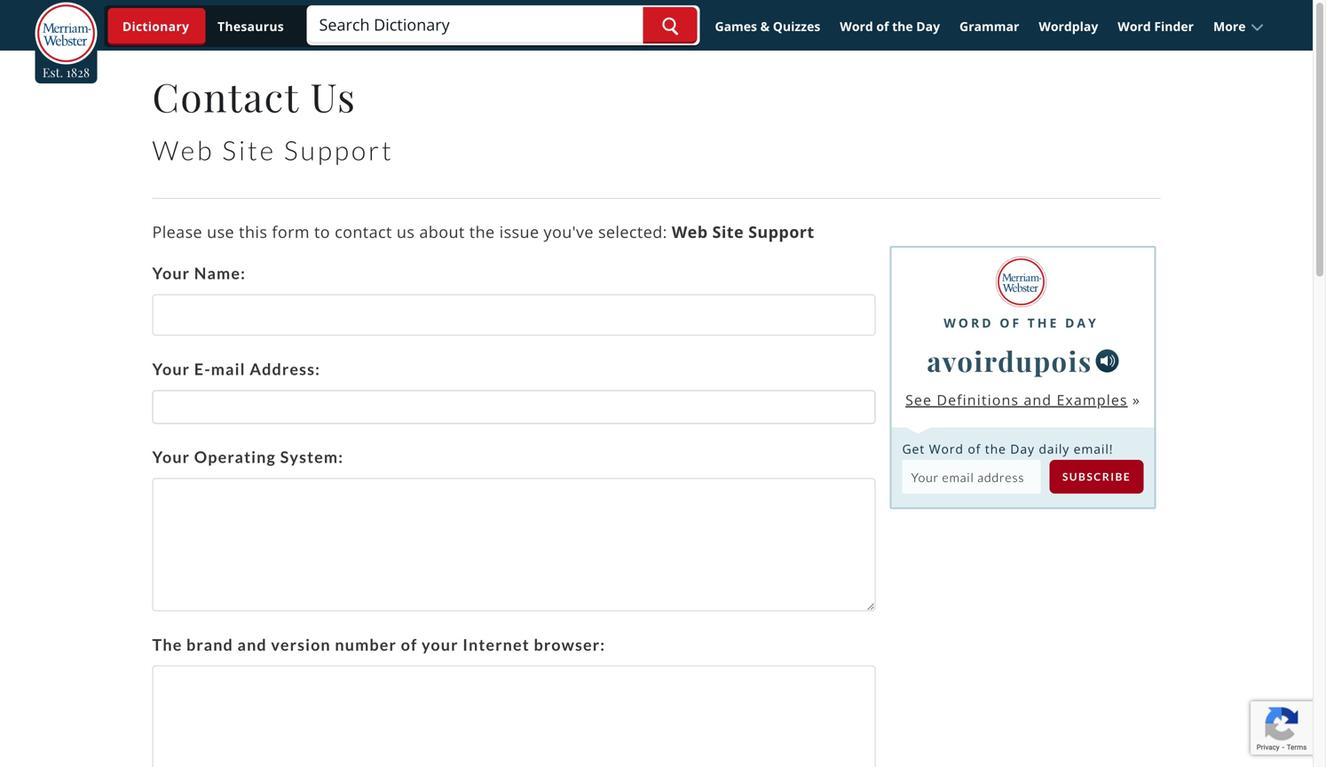 Task type: describe. For each thing, give the bounding box(es) containing it.
word for the top word of the day link
[[840, 18, 874, 35]]

see
[[906, 390, 933, 410]]

please use this form to contact us about the issue you've selected: web site support
[[152, 221, 815, 243]]

get word of the day daily email!
[[903, 441, 1114, 457]]

to
[[314, 221, 330, 243]]

merriam webster image
[[997, 257, 1047, 307]]

about
[[420, 221, 465, 243]]

selected:
[[599, 221, 668, 243]]

the
[[152, 635, 182, 654]]

number
[[335, 635, 397, 654]]

please
[[152, 221, 203, 243]]

the up subscribe to word of the day text box
[[986, 441, 1007, 457]]

email!
[[1074, 441, 1114, 457]]

get
[[903, 441, 926, 457]]

and for examples
[[1024, 390, 1053, 410]]

0 vertical spatial site
[[222, 134, 276, 166]]

Your E-mail Address: field
[[152, 390, 876, 424]]

daily
[[1039, 441, 1070, 457]]

1 horizontal spatial web
[[672, 221, 708, 243]]

web site support
[[152, 134, 394, 166]]

your operating system:
[[152, 447, 344, 467]]

avoirdupois link
[[928, 340, 1093, 382]]

toggle search dictionary/thesaurus image
[[108, 8, 206, 45]]

wordplay
[[1039, 18, 1099, 35]]

name:
[[194, 263, 246, 283]]

grammar link
[[952, 10, 1028, 42]]

listen to the pronunciation of avoirdupois image
[[1097, 349, 1120, 372]]

and for version
[[238, 635, 267, 654]]

see definitions and examples »
[[906, 390, 1141, 410]]

you've
[[544, 221, 594, 243]]

of left your at left
[[401, 635, 418, 654]]

issue
[[500, 221, 540, 243]]

your for your operating system:
[[152, 447, 190, 467]]

of up subscribe to word of the day text box
[[968, 441, 982, 457]]

operating
[[194, 447, 276, 467]]

Your Name: text field
[[152, 294, 876, 336]]

this
[[239, 221, 268, 243]]

contact
[[335, 221, 392, 243]]

quizzes
[[773, 18, 821, 35]]

your for your e-mail address:
[[152, 359, 190, 379]]

grammar
[[960, 18, 1020, 35]]

internet
[[463, 635, 530, 654]]

games & quizzes link
[[707, 10, 829, 42]]

see definitions and examples link
[[906, 390, 1129, 410]]

1 horizontal spatial site
[[713, 221, 744, 243]]

1 horizontal spatial word of the day
[[944, 314, 1099, 331]]

Your Operating System: text field
[[152, 478, 876, 611]]

system:
[[280, 447, 344, 467]]

2 vertical spatial day
[[1011, 441, 1035, 457]]

1 vertical spatial word of the day link
[[944, 305, 1099, 331]]

0 vertical spatial day
[[917, 18, 941, 35]]



Task type: locate. For each thing, give the bounding box(es) containing it.
2 vertical spatial your
[[152, 447, 190, 467]]

day up listen to the pronunciation of avoirdupois link
[[1066, 314, 1099, 331]]

the left "issue" on the top of page
[[470, 221, 495, 243]]

word of the day link
[[832, 10, 949, 42], [944, 305, 1099, 331]]

your left operating
[[152, 447, 190, 467]]

and down the avoirdupois
[[1024, 390, 1053, 410]]

Search search field
[[309, 7, 698, 44]]

0 horizontal spatial word of the day
[[840, 18, 941, 35]]

contact
[[152, 70, 299, 122]]

word up the avoirdupois
[[944, 314, 994, 331]]

mail
[[211, 359, 246, 379]]

word left the finder at top right
[[1118, 18, 1152, 35]]

search word image
[[662, 17, 679, 36]]

finder
[[1155, 18, 1195, 35]]

of right quizzes
[[877, 18, 889, 35]]

of
[[877, 18, 889, 35], [1000, 314, 1022, 331], [968, 441, 982, 457], [401, 635, 418, 654]]

wordplay link
[[1031, 10, 1107, 42]]

address:
[[250, 359, 321, 379]]

games & quizzes
[[715, 18, 821, 35]]

2 your from the top
[[152, 359, 190, 379]]

0 vertical spatial and
[[1024, 390, 1053, 410]]

e-
[[194, 359, 211, 379]]

support
[[284, 134, 394, 166], [749, 221, 815, 243]]

1 vertical spatial word of the day
[[944, 314, 1099, 331]]

1 vertical spatial and
[[238, 635, 267, 654]]

web down contact
[[152, 134, 215, 166]]

1 horizontal spatial support
[[749, 221, 815, 243]]

Subscribe to Word of the Day text field
[[903, 460, 1041, 494]]

1 vertical spatial web
[[672, 221, 708, 243]]

0 vertical spatial word of the day link
[[832, 10, 949, 42]]

1 horizontal spatial day
[[1011, 441, 1035, 457]]

and
[[1024, 390, 1053, 410], [238, 635, 267, 654]]

1 vertical spatial your
[[152, 359, 190, 379]]

your name:
[[152, 263, 246, 283]]

0 vertical spatial your
[[152, 263, 190, 283]]

day left the daily
[[1011, 441, 1035, 457]]

browser:
[[534, 635, 606, 654]]

games
[[715, 18, 758, 35]]

web right selected:
[[672, 221, 708, 243]]

0 horizontal spatial and
[[238, 635, 267, 654]]

word right quizzes
[[840, 18, 874, 35]]

»
[[1133, 390, 1141, 410]]

web
[[152, 134, 215, 166], [672, 221, 708, 243]]

us
[[311, 70, 357, 122]]

day
[[917, 18, 941, 35], [1066, 314, 1099, 331], [1011, 441, 1035, 457]]

merriam-webster logo link
[[35, 2, 97, 66]]

more button
[[1206, 10, 1273, 42]]

use
[[207, 221, 235, 243]]

definitions
[[937, 390, 1020, 410]]

contact us
[[152, 70, 357, 122]]

word for word finder link
[[1118, 18, 1152, 35]]

0 vertical spatial web
[[152, 134, 215, 166]]

word finder
[[1118, 18, 1195, 35]]

word finder link
[[1110, 10, 1203, 42]]

1 vertical spatial day
[[1066, 314, 1099, 331]]

version
[[271, 635, 331, 654]]

the
[[893, 18, 914, 35], [470, 221, 495, 243], [1028, 314, 1060, 331], [986, 441, 1007, 457]]

day left grammar link
[[917, 18, 941, 35]]

listen to the pronunciation of avoirdupois link
[[1097, 349, 1120, 372]]

1 your from the top
[[152, 263, 190, 283]]

of up the avoirdupois
[[1000, 314, 1022, 331]]

the down merriam webster "image"
[[1028, 314, 1060, 331]]

2 horizontal spatial day
[[1066, 314, 1099, 331]]

your e-mail address:
[[152, 359, 321, 379]]

word right get at the right of page
[[930, 441, 964, 457]]

0 horizontal spatial web
[[152, 134, 215, 166]]

0 horizontal spatial support
[[284, 134, 394, 166]]

your down please
[[152, 263, 190, 283]]

your for your name:
[[152, 263, 190, 283]]

form
[[272, 221, 310, 243]]

0 vertical spatial support
[[284, 134, 394, 166]]

merriam webster - established 1828 image
[[35, 2, 97, 66]]

0 horizontal spatial site
[[222, 134, 276, 166]]

word of the day
[[840, 18, 941, 35], [944, 314, 1099, 331]]

us
[[397, 221, 415, 243]]

None submit
[[1050, 460, 1144, 494]]

examples
[[1057, 390, 1129, 410]]

1 vertical spatial support
[[749, 221, 815, 243]]

your
[[422, 635, 459, 654]]

word
[[840, 18, 874, 35], [1118, 18, 1152, 35], [944, 314, 994, 331], [930, 441, 964, 457]]

0 vertical spatial word of the day
[[840, 18, 941, 35]]

word for the bottommost word of the day link
[[944, 314, 994, 331]]

avoirdupois
[[928, 342, 1093, 379]]

your left e-
[[152, 359, 190, 379]]

more
[[1214, 18, 1247, 35]]

1 horizontal spatial and
[[1024, 390, 1053, 410]]

3 your from the top
[[152, 447, 190, 467]]

0 horizontal spatial day
[[917, 18, 941, 35]]

The brand and version number of your Internet browser: text field
[[152, 666, 876, 767]]

&
[[761, 18, 770, 35]]

1 vertical spatial site
[[713, 221, 744, 243]]

and right brand
[[238, 635, 267, 654]]

your
[[152, 263, 190, 283], [152, 359, 190, 379], [152, 447, 190, 467]]

site
[[222, 134, 276, 166], [713, 221, 744, 243]]

the left grammar link
[[893, 18, 914, 35]]

brand
[[187, 635, 234, 654]]

the brand and version number of your internet browser:
[[152, 635, 606, 654]]



Task type: vqa. For each thing, say whether or not it's contained in the screenshot.
SOLVE
no



